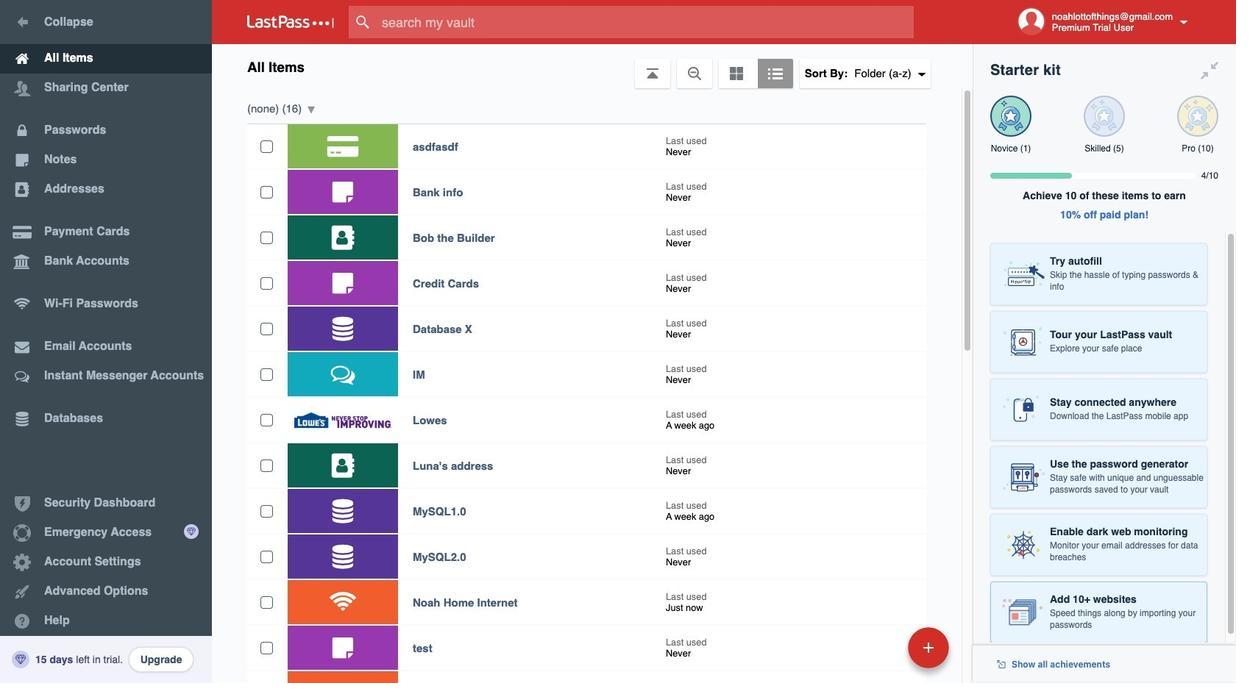 Task type: locate. For each thing, give the bounding box(es) containing it.
Search search field
[[349, 6, 937, 38]]



Task type: describe. For each thing, give the bounding box(es) containing it.
lastpass image
[[247, 15, 334, 29]]

vault options navigation
[[212, 44, 973, 88]]

search my vault text field
[[349, 6, 937, 38]]

new item element
[[807, 627, 954, 669]]

main navigation navigation
[[0, 0, 212, 683]]

new item navigation
[[807, 623, 958, 683]]



Task type: vqa. For each thing, say whether or not it's contained in the screenshot.
NEW ITEM IMAGE
no



